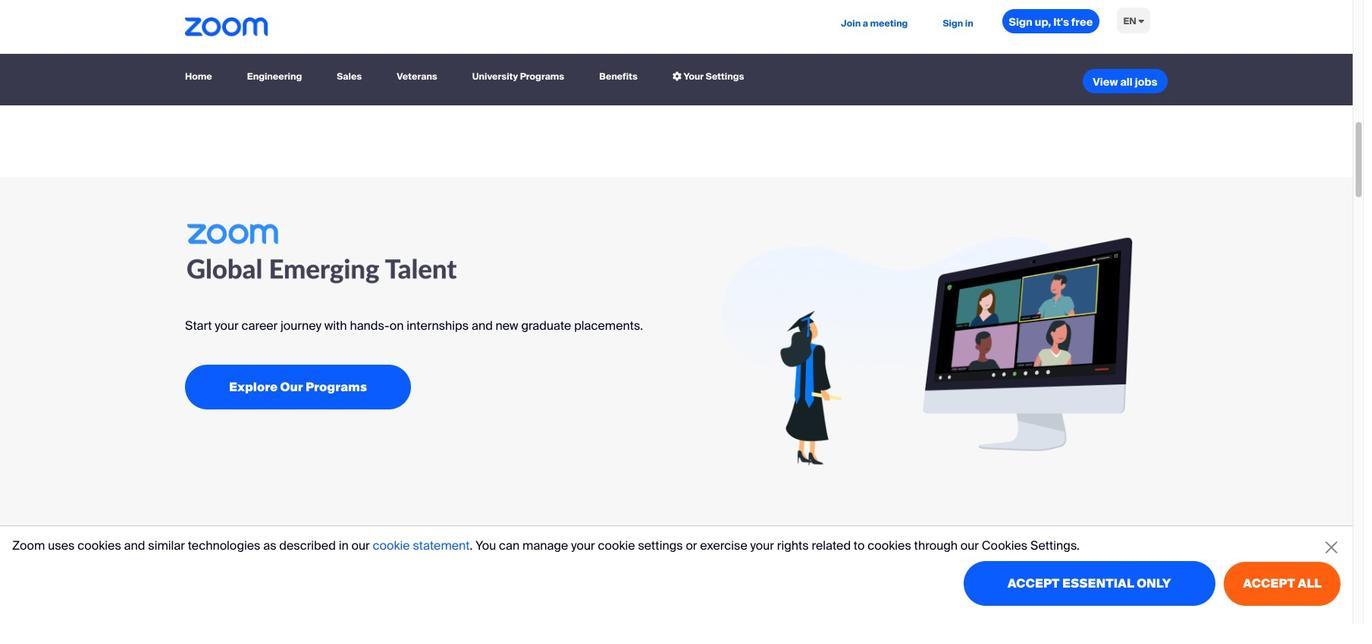 Task type: vqa. For each thing, say whether or not it's contained in the screenshot.
JOIN on the right top of page
yes



Task type: describe. For each thing, give the bounding box(es) containing it.
en
[[1124, 15, 1137, 27]]

your settings link
[[667, 63, 751, 90]]

manage
[[523, 538, 569, 554]]

only
[[1137, 576, 1172, 592]]

1 horizontal spatial in
[[966, 17, 974, 30]]

1 vertical spatial in
[[339, 538, 349, 554]]

your settings
[[682, 70, 745, 82]]

technologies
[[188, 538, 261, 554]]

on
[[390, 318, 404, 334]]

home link
[[185, 63, 218, 90]]

meeting
[[871, 17, 908, 30]]

sales link
[[331, 63, 368, 90]]

or
[[686, 538, 698, 554]]

similar
[[148, 538, 185, 554]]

ourselves
[[853, 12, 936, 32]]

graduate
[[522, 318, 572, 334]]

free
[[1072, 15, 1094, 29]]

2 horizontal spatial your
[[751, 538, 775, 554]]

with
[[325, 318, 347, 334]]

benefits
[[600, 70, 638, 82]]

sign up, it's free
[[1009, 15, 1094, 29]]

you
[[476, 538, 496, 554]]

described
[[279, 538, 336, 554]]

university
[[473, 70, 518, 82]]

jobs
[[1136, 75, 1158, 89]]

settings.
[[1031, 538, 1080, 554]]

sign in
[[943, 17, 974, 30]]

explore our programs
[[229, 379, 367, 395]]

accept essential only
[[1008, 576, 1172, 592]]

sign for sign up, it's free
[[1009, 15, 1033, 29]]

a
[[863, 17, 869, 30]]

journey
[[281, 318, 322, 334]]

2 cookies from the left
[[868, 538, 912, 554]]

essential
[[1063, 576, 1135, 592]]

your
[[684, 70, 704, 82]]

settings
[[706, 70, 745, 82]]

start your career journey with hands-on internships and new graduate placements.
[[185, 318, 643, 334]]

explore our programs link
[[185, 365, 411, 409]]

1 cookies from the left
[[78, 538, 121, 554]]

university programs
[[473, 70, 565, 82]]

explore
[[229, 379, 278, 395]]

view all jobs link
[[1083, 69, 1168, 93]]

veterans
[[397, 70, 438, 82]]

zoom
[[12, 538, 45, 554]]

settings
[[638, 538, 683, 554]]

uses
[[48, 538, 75, 554]]

home
[[185, 70, 212, 82]]

cog image
[[673, 72, 682, 81]]

benefits link
[[594, 63, 644, 90]]

programs inside university programs link
[[520, 70, 565, 82]]

cookie statement link
[[373, 538, 470, 554]]

all for view
[[1121, 75, 1133, 89]]

1 cookie from the left
[[373, 538, 410, 554]]

start
[[185, 318, 212, 334]]

person, computer, electronics, monitor, display, screen, lcd screen image
[[686, 223, 1168, 480]]

sales
[[337, 70, 362, 82]]

.
[[470, 538, 473, 554]]

internships
[[407, 318, 469, 334]]



Task type: locate. For each thing, give the bounding box(es) containing it.
1 horizontal spatial sign
[[1009, 15, 1033, 29]]

and left "similar"
[[124, 538, 145, 554]]

1 horizontal spatial all
[[1298, 576, 1322, 592]]

programs
[[520, 70, 565, 82], [306, 379, 367, 395]]

cookie left settings
[[598, 538, 635, 554]]

caret down image
[[1139, 17, 1145, 26]]

1 horizontal spatial and
[[472, 318, 493, 334]]

accept inside button
[[1008, 576, 1060, 592]]

and
[[472, 318, 493, 334], [124, 538, 145, 554]]

accept for accept all
[[1244, 576, 1296, 592]]

engineering link
[[241, 63, 308, 90]]

0 vertical spatial in
[[966, 17, 974, 30]]

accept all
[[1244, 576, 1322, 592]]

and left new
[[472, 318, 493, 334]]

veterans link
[[391, 63, 444, 90]]

hands-
[[350, 318, 390, 334]]

1 horizontal spatial accept
[[1244, 576, 1296, 592]]

1 horizontal spatial programs
[[520, 70, 565, 82]]

1 vertical spatial all
[[1298, 576, 1322, 592]]

en button
[[1112, 0, 1157, 43]]

in right described
[[339, 538, 349, 554]]

0 vertical spatial programs
[[520, 70, 565, 82]]

ourselves reflect everyday
[[848, 12, 941, 54]]

1 accept from the left
[[1008, 576, 1060, 592]]

2 our from the left
[[961, 538, 979, 554]]

cookies
[[982, 538, 1028, 554]]

can
[[499, 538, 520, 554]]

cookies right to
[[868, 538, 912, 554]]

join a meeting
[[841, 17, 908, 30]]

placements.
[[574, 318, 643, 334]]

0 horizontal spatial all
[[1121, 75, 1133, 89]]

0 horizontal spatial and
[[124, 538, 145, 554]]

sign up, it's free link
[[1003, 9, 1100, 33]]

our
[[280, 379, 303, 395]]

as
[[263, 538, 277, 554]]

all
[[1121, 75, 1133, 89], [1298, 576, 1322, 592]]

2 cookie from the left
[[598, 538, 635, 554]]

sign
[[1009, 15, 1033, 29], [943, 17, 964, 30]]

1 our from the left
[[352, 538, 370, 554]]

accept all button
[[1225, 562, 1341, 606]]

1 vertical spatial and
[[124, 538, 145, 554]]

0 horizontal spatial our
[[352, 538, 370, 554]]

sign right ourselves
[[943, 17, 964, 30]]

0 horizontal spatial accept
[[1008, 576, 1060, 592]]

your right the manage
[[571, 538, 595, 554]]

all inside view all jobs link
[[1121, 75, 1133, 89]]

cookie left statement
[[373, 538, 410, 554]]

zoom uses cookies and similar technologies as described in our cookie statement . you can manage your cookie settings or exercise your rights related to cookies through our cookies settings.
[[12, 538, 1080, 554]]

reflect
[[848, 38, 888, 54]]

our right described
[[352, 538, 370, 554]]

sign left up,
[[1009, 15, 1033, 29]]

statement
[[413, 538, 470, 554]]

up,
[[1035, 15, 1052, 29]]

accept
[[1008, 576, 1060, 592], [1244, 576, 1296, 592]]

&
[[541, 40, 549, 56]]

your right 'start' on the left of the page
[[215, 318, 239, 334]]

0 horizontal spatial your
[[215, 318, 239, 334]]

all inside accept all button
[[1298, 576, 1322, 592]]

your left rights
[[751, 538, 775, 554]]

programs inside explore our programs link
[[306, 379, 367, 395]]

programs right the "our"
[[306, 379, 367, 395]]

1 horizontal spatial cookie
[[598, 538, 635, 554]]

cookies
[[78, 538, 121, 554], [868, 538, 912, 554]]

support
[[493, 40, 538, 56]]

cookie
[[373, 538, 410, 554], [598, 538, 635, 554]]

connect
[[552, 40, 600, 56]]

2 accept from the left
[[1244, 576, 1296, 592]]

programs down &
[[520, 70, 565, 82]]

exercise
[[700, 538, 748, 554]]

accept inside button
[[1244, 576, 1296, 592]]

in left up,
[[966, 17, 974, 30]]

accept essential only button
[[964, 561, 1216, 606]]

join a meeting link
[[835, 0, 915, 48]]

sign for sign in
[[943, 17, 964, 30]]

new
[[496, 318, 519, 334]]

0 horizontal spatial in
[[339, 538, 349, 554]]

1 horizontal spatial cookies
[[868, 538, 912, 554]]

support & connect
[[493, 40, 600, 56]]

join
[[841, 17, 861, 30]]

view all jobs
[[1093, 75, 1158, 89]]

cookies right uses
[[78, 538, 121, 554]]

our
[[352, 538, 370, 554], [961, 538, 979, 554]]

1 horizontal spatial our
[[961, 538, 979, 554]]

all for accept
[[1298, 576, 1322, 592]]

related
[[812, 538, 851, 554]]

engineering
[[247, 70, 302, 82]]

0 vertical spatial and
[[472, 318, 493, 334]]

career
[[242, 318, 278, 334]]

through
[[915, 538, 958, 554]]

0 horizontal spatial programs
[[306, 379, 367, 395]]

0 vertical spatial all
[[1121, 75, 1133, 89]]

to
[[854, 538, 865, 554]]

rights
[[777, 538, 809, 554]]

in
[[966, 17, 974, 30], [339, 538, 349, 554]]

accept for accept essential only
[[1008, 576, 1060, 592]]

1 horizontal spatial your
[[571, 538, 595, 554]]

it's
[[1054, 15, 1070, 29]]

university programs link
[[466, 63, 571, 90]]

your
[[215, 318, 239, 334], [571, 538, 595, 554], [751, 538, 775, 554]]

everyday
[[891, 38, 941, 54]]

1 vertical spatial programs
[[306, 379, 367, 395]]

0 horizontal spatial sign
[[943, 17, 964, 30]]

sign in link
[[937, 0, 980, 48]]

our right through
[[961, 538, 979, 554]]

0 horizontal spatial cookies
[[78, 538, 121, 554]]

view
[[1093, 75, 1119, 89]]

0 horizontal spatial cookie
[[373, 538, 410, 554]]



